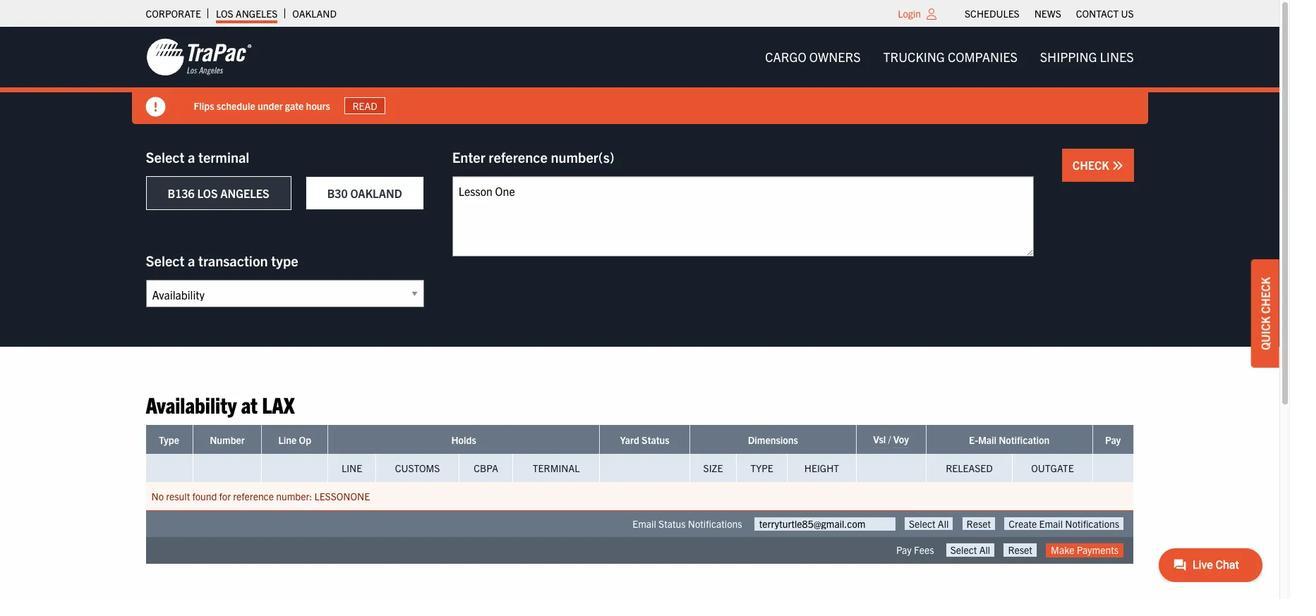 Task type: vqa. For each thing, say whether or not it's contained in the screenshot.
privacy
no



Task type: describe. For each thing, give the bounding box(es) containing it.
b136
[[168, 186, 195, 200]]

status for email
[[658, 518, 686, 531]]

mail
[[978, 434, 997, 447]]

type
[[271, 252, 298, 270]]

light image
[[927, 8, 937, 20]]

e-mail notification
[[969, 434, 1050, 447]]

b30
[[327, 186, 348, 200]]

trucking companies
[[883, 49, 1018, 65]]

Your Email email field
[[754, 518, 895, 532]]

lax
[[262, 391, 295, 419]]

1 horizontal spatial check
[[1258, 277, 1273, 314]]

login
[[898, 7, 921, 20]]

shipping lines
[[1040, 49, 1134, 65]]

oakland link
[[292, 4, 337, 23]]

select for select a terminal
[[146, 148, 184, 166]]

customs
[[395, 463, 440, 475]]

cargo
[[765, 49, 806, 65]]

0 horizontal spatial oakland
[[292, 7, 337, 20]]

trucking
[[883, 49, 945, 65]]

1 horizontal spatial reference
[[489, 148, 548, 166]]

no
[[151, 491, 164, 503]]

vsl
[[873, 434, 886, 446]]

news link
[[1034, 4, 1061, 23]]

b30 oakland
[[327, 186, 402, 200]]

los angeles link
[[216, 4, 278, 23]]

companies
[[948, 49, 1018, 65]]

read
[[352, 100, 377, 112]]

los angeles
[[216, 7, 278, 20]]

corporate
[[146, 7, 201, 20]]

contact us link
[[1076, 4, 1134, 23]]

terminal
[[533, 463, 580, 475]]

quick
[[1258, 317, 1273, 351]]

b136 los angeles
[[168, 186, 269, 200]]

Enter reference number(s) text field
[[452, 176, 1034, 257]]

line for line op
[[278, 434, 297, 447]]

quick check link
[[1251, 260, 1280, 368]]

make payments link
[[1046, 544, 1124, 558]]

owners
[[809, 49, 861, 65]]

check button
[[1062, 149, 1134, 182]]

pay for pay
[[1105, 434, 1121, 447]]

dimensions
[[748, 434, 798, 447]]

at
[[241, 391, 258, 419]]

schedule
[[217, 99, 255, 112]]

login link
[[898, 7, 921, 20]]

shipping
[[1040, 49, 1097, 65]]

contact
[[1076, 7, 1119, 20]]

vsl / voy
[[873, 434, 909, 446]]

pay for pay fees
[[896, 544, 912, 557]]

check inside button
[[1073, 158, 1112, 172]]

solid image inside banner
[[146, 97, 166, 117]]

line op
[[278, 434, 311, 447]]

contact us
[[1076, 7, 1134, 20]]

select a terminal
[[146, 148, 249, 166]]

0 vertical spatial angeles
[[236, 7, 278, 20]]

lessonone
[[314, 491, 370, 503]]

make
[[1051, 544, 1075, 557]]

flips schedule under gate hours
[[194, 99, 330, 112]]

released
[[946, 463, 993, 475]]

availability at lax
[[146, 391, 295, 419]]

no result found for reference number: lessonone
[[151, 491, 370, 503]]

transaction
[[198, 252, 268, 270]]

yard status
[[620, 434, 670, 447]]

1 vertical spatial los
[[197, 186, 218, 200]]

status for yard
[[642, 434, 670, 447]]

op
[[299, 434, 311, 447]]

height
[[804, 463, 839, 475]]

fees
[[914, 544, 934, 557]]



Task type: locate. For each thing, give the bounding box(es) containing it.
pay
[[1105, 434, 1121, 447], [896, 544, 912, 557]]

us
[[1121, 7, 1134, 20]]

angeles
[[236, 7, 278, 20], [220, 186, 269, 200]]

1 a from the top
[[188, 148, 195, 166]]

email
[[633, 518, 656, 531]]

1 horizontal spatial pay
[[1105, 434, 1121, 447]]

payments
[[1077, 544, 1119, 557]]

line up lessonone
[[342, 463, 362, 475]]

hours
[[306, 99, 330, 112]]

reference right for
[[233, 491, 274, 503]]

1 vertical spatial oakland
[[350, 186, 402, 200]]

angeles down terminal
[[220, 186, 269, 200]]

/
[[888, 434, 891, 446]]

email status notifications
[[633, 518, 742, 531]]

notification
[[999, 434, 1050, 447]]

flips
[[194, 99, 214, 112]]

1 vertical spatial pay
[[896, 544, 912, 557]]

1 vertical spatial angeles
[[220, 186, 269, 200]]

type down dimensions
[[751, 463, 773, 475]]

corporate link
[[146, 4, 201, 23]]

0 vertical spatial solid image
[[146, 97, 166, 117]]

gate
[[285, 99, 304, 112]]

a left terminal
[[188, 148, 195, 166]]

oakland right los angeles link
[[292, 7, 337, 20]]

1 vertical spatial a
[[188, 252, 195, 270]]

select a transaction type
[[146, 252, 298, 270]]

terminal
[[198, 148, 249, 166]]

cbpa
[[474, 463, 498, 475]]

a for terminal
[[188, 148, 195, 166]]

0 vertical spatial los
[[216, 7, 233, 20]]

schedules link
[[965, 4, 1020, 23]]

status
[[642, 434, 670, 447], [658, 518, 686, 531]]

type down availability on the left
[[159, 434, 179, 447]]

angeles left oakland link
[[236, 7, 278, 20]]

1 horizontal spatial type
[[751, 463, 773, 475]]

status right email
[[658, 518, 686, 531]]

number:
[[276, 491, 312, 503]]

1 vertical spatial select
[[146, 252, 184, 270]]

0 vertical spatial type
[[159, 434, 179, 447]]

solid image inside check button
[[1112, 160, 1123, 172]]

line left op
[[278, 434, 297, 447]]

2 a from the top
[[188, 252, 195, 270]]

outgate
[[1031, 463, 1074, 475]]

select up b136
[[146, 148, 184, 166]]

reference
[[489, 148, 548, 166], [233, 491, 274, 503]]

notifications
[[688, 518, 742, 531]]

menu bar up shipping
[[957, 4, 1141, 23]]

1 vertical spatial solid image
[[1112, 160, 1123, 172]]

a
[[188, 148, 195, 166], [188, 252, 195, 270]]

schedules
[[965, 7, 1020, 20]]

0 horizontal spatial reference
[[233, 491, 274, 503]]

1 horizontal spatial solid image
[[1112, 160, 1123, 172]]

None button
[[905, 518, 953, 531], [962, 518, 995, 531], [1005, 518, 1124, 531], [946, 544, 995, 557], [1004, 544, 1037, 557], [905, 518, 953, 531], [962, 518, 995, 531], [1005, 518, 1124, 531], [946, 544, 995, 557], [1004, 544, 1037, 557]]

0 horizontal spatial check
[[1073, 158, 1112, 172]]

0 vertical spatial status
[[642, 434, 670, 447]]

1 vertical spatial check
[[1258, 277, 1273, 314]]

1 vertical spatial type
[[751, 463, 773, 475]]

voy
[[893, 434, 909, 446]]

los angeles image
[[146, 37, 252, 77]]

read link
[[344, 97, 386, 114]]

menu bar containing cargo owners
[[754, 43, 1145, 71]]

1 vertical spatial menu bar
[[754, 43, 1145, 71]]

1 select from the top
[[146, 148, 184, 166]]

lines
[[1100, 49, 1134, 65]]

banner containing cargo owners
[[0, 27, 1290, 124]]

menu bar
[[957, 4, 1141, 23], [754, 43, 1145, 71]]

los right b136
[[197, 186, 218, 200]]

enter
[[452, 148, 485, 166]]

0 horizontal spatial pay
[[896, 544, 912, 557]]

0 horizontal spatial solid image
[[146, 97, 166, 117]]

found
[[192, 491, 217, 503]]

los up los angeles image
[[216, 7, 233, 20]]

line for line
[[342, 463, 362, 475]]

line
[[278, 434, 297, 447], [342, 463, 362, 475]]

0 horizontal spatial type
[[159, 434, 179, 447]]

0 vertical spatial a
[[188, 148, 195, 166]]

0 horizontal spatial line
[[278, 434, 297, 447]]

availability
[[146, 391, 237, 419]]

shipping lines link
[[1029, 43, 1145, 71]]

select left transaction
[[146, 252, 184, 270]]

enter reference number(s)
[[452, 148, 615, 166]]

oakland
[[292, 7, 337, 20], [350, 186, 402, 200]]

e-
[[969, 434, 978, 447]]

yard
[[620, 434, 639, 447]]

holds
[[451, 434, 476, 447]]

1 vertical spatial line
[[342, 463, 362, 475]]

banner
[[0, 27, 1290, 124]]

0 vertical spatial pay
[[1105, 434, 1121, 447]]

a for transaction
[[188, 252, 195, 270]]

menu bar down light image
[[754, 43, 1145, 71]]

make payments
[[1051, 544, 1119, 557]]

menu bar inside banner
[[754, 43, 1145, 71]]

news
[[1034, 7, 1061, 20]]

reference right enter
[[489, 148, 548, 166]]

quick check
[[1258, 277, 1273, 351]]

1 vertical spatial status
[[658, 518, 686, 531]]

0 vertical spatial line
[[278, 434, 297, 447]]

los
[[216, 7, 233, 20], [197, 186, 218, 200]]

a left transaction
[[188, 252, 195, 270]]

2 select from the top
[[146, 252, 184, 270]]

pay fees
[[896, 544, 934, 557]]

0 vertical spatial select
[[146, 148, 184, 166]]

solid image
[[146, 97, 166, 117], [1112, 160, 1123, 172]]

0 vertical spatial menu bar
[[957, 4, 1141, 23]]

oakland right the b30 on the top of the page
[[350, 186, 402, 200]]

number
[[210, 434, 245, 447]]

cargo owners link
[[754, 43, 872, 71]]

1 horizontal spatial oakland
[[350, 186, 402, 200]]

1 horizontal spatial line
[[342, 463, 362, 475]]

check
[[1073, 158, 1112, 172], [1258, 277, 1273, 314]]

result
[[166, 491, 190, 503]]

trucking companies link
[[872, 43, 1029, 71]]

1 vertical spatial reference
[[233, 491, 274, 503]]

size
[[703, 463, 723, 475]]

for
[[219, 491, 231, 503]]

type
[[159, 434, 179, 447], [751, 463, 773, 475]]

0 vertical spatial check
[[1073, 158, 1112, 172]]

select
[[146, 148, 184, 166], [146, 252, 184, 270]]

menu bar containing schedules
[[957, 4, 1141, 23]]

0 vertical spatial reference
[[489, 148, 548, 166]]

cargo owners
[[765, 49, 861, 65]]

0 vertical spatial oakland
[[292, 7, 337, 20]]

number(s)
[[551, 148, 615, 166]]

status right yard
[[642, 434, 670, 447]]

select for select a transaction type
[[146, 252, 184, 270]]

under
[[258, 99, 283, 112]]



